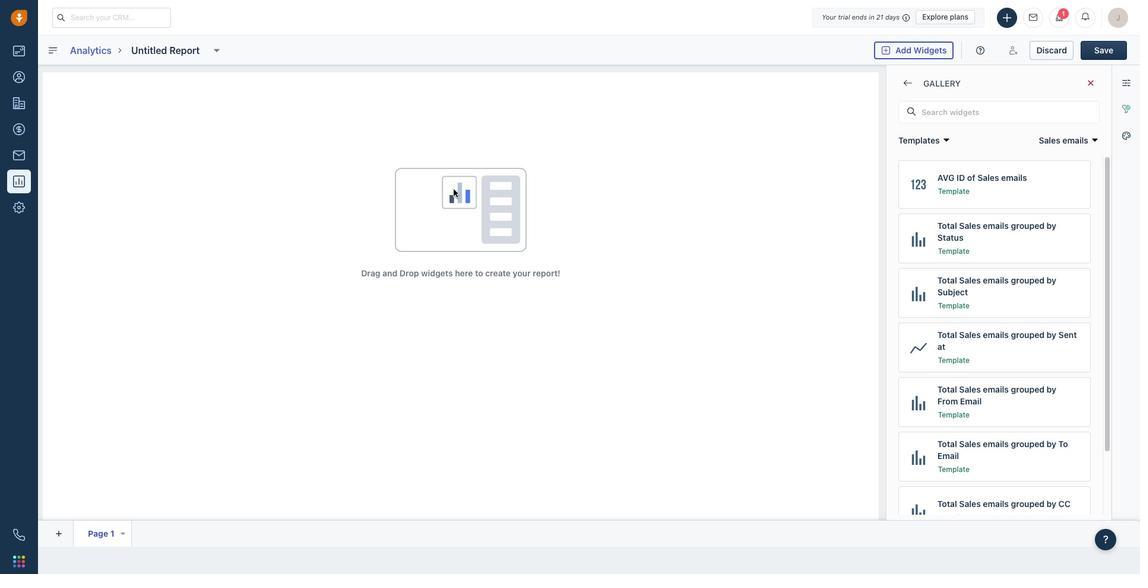 Task type: locate. For each thing, give the bounding box(es) containing it.
Search your CRM... text field
[[52, 7, 171, 28]]

your trial ends in 21 days
[[822, 13, 900, 21]]

1
[[1062, 10, 1065, 17]]

phone element
[[7, 524, 31, 548]]

in
[[869, 13, 875, 21]]

plans
[[950, 12, 969, 21]]

ends
[[852, 13, 867, 21]]

explore
[[922, 12, 948, 21]]

freshworks switcher image
[[13, 556, 25, 568]]

your
[[822, 13, 836, 21]]

trial
[[838, 13, 850, 21]]



Task type: describe. For each thing, give the bounding box(es) containing it.
21
[[876, 13, 884, 21]]

explore plans
[[922, 12, 969, 21]]

1 link
[[1049, 7, 1070, 28]]

phone image
[[13, 530, 25, 542]]

explore plans link
[[916, 10, 975, 24]]

days
[[885, 13, 900, 21]]



Task type: vqa. For each thing, say whether or not it's contained in the screenshot.
a
no



